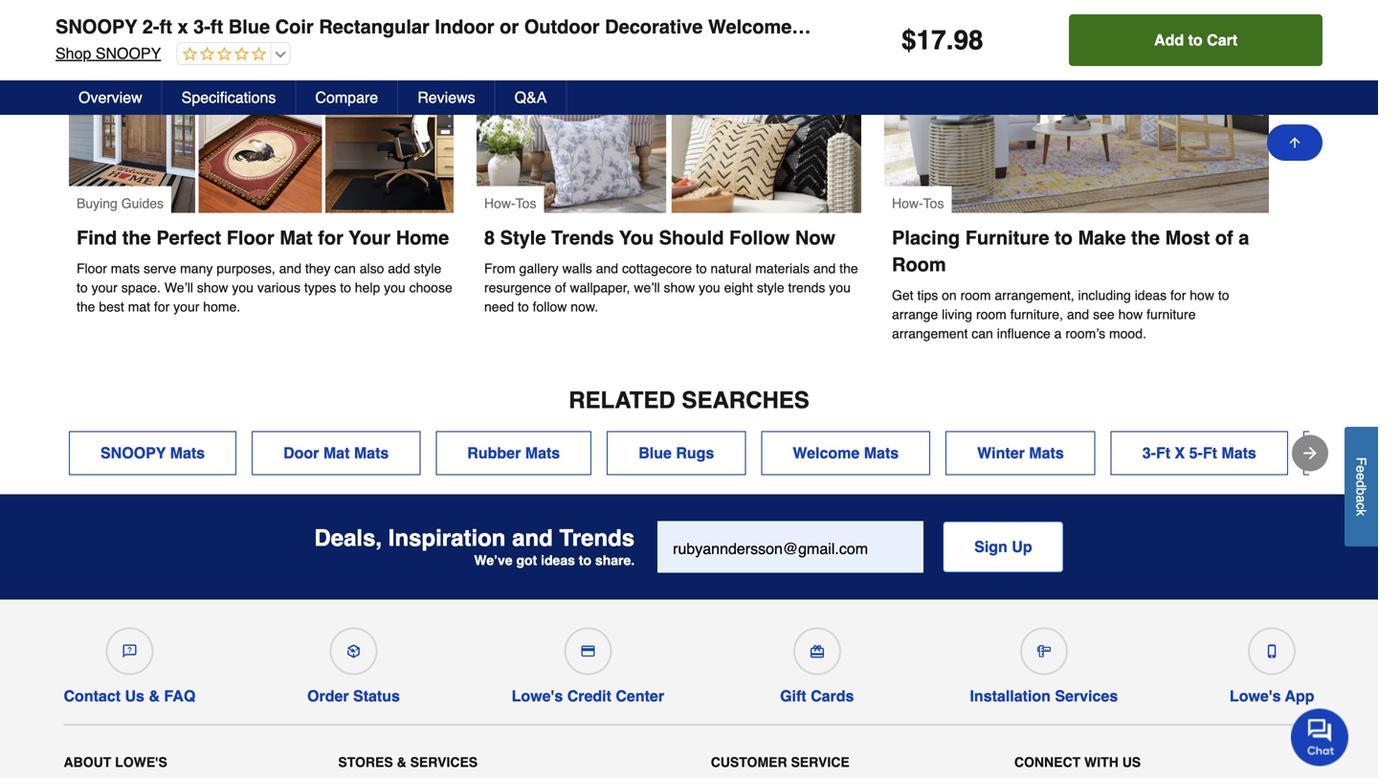 Task type: vqa. For each thing, say whether or not it's contained in the screenshot.
dings
no



Task type: describe. For each thing, give the bounding box(es) containing it.
us
[[125, 687, 145, 705]]

lowe's app link
[[1230, 620, 1315, 706]]

room
[[892, 254, 947, 276]]

furniture,
[[1011, 307, 1064, 322]]

they
[[305, 261, 331, 276]]

q&a
[[515, 89, 547, 106]]

rubber
[[468, 444, 521, 462]]

faq
[[164, 687, 196, 705]]

placing furniture to make the most of a room link
[[885, 213, 1270, 278]]

how-tos link for you
[[477, 0, 862, 213]]

and inside the get tips on room arrangement, including ideas for how to arrange living room furniture, and see how furniture arrangement can influence a room's mood.
[[1068, 307, 1090, 322]]

snoopy for snoopy 2-ft x 3-ft blue coir rectangular indoor or outdoor decorative welcome door mat
[[56, 16, 137, 38]]

find the perfect floor mat for your home
[[77, 227, 449, 249]]

of inside from gallery walls and cottagecore to natural materials and the resurgence of wallpaper, we'll show you eight style trends you need to follow now.
[[555, 280, 567, 295]]

1 vertical spatial your
[[173, 299, 200, 314]]

add to cart
[[1155, 31, 1238, 49]]

reviews button
[[399, 80, 496, 115]]

including
[[1079, 288, 1132, 303]]

the inside floor mats serve many purposes, and they can also add style to your space. we'll show you various types to help you choose the best mat for your home.
[[77, 299, 95, 314]]

buying guides link
[[69, 0, 454, 213]]

lowe's credit center link
[[512, 620, 665, 706]]

gallery
[[520, 261, 559, 276]]

installation services
[[970, 687, 1119, 705]]

b
[[1354, 488, 1370, 495]]

cottagecore
[[622, 261, 692, 276]]

chat invite button image
[[1292, 708, 1350, 767]]

gift cards link
[[776, 620, 859, 706]]

2-
[[142, 16, 160, 38]]

mats
[[111, 261, 140, 276]]

0 horizontal spatial door
[[284, 444, 319, 462]]

status
[[353, 687, 400, 705]]

how- for placing
[[892, 196, 924, 211]]

can inside floor mats serve many purposes, and they can also add style to your space. we'll show you various types to help you choose the best mat for your home.
[[334, 261, 356, 276]]

to inside the deals, inspiration and trends we've got ideas to share.
[[579, 553, 592, 568]]

arrow up image
[[1288, 135, 1303, 150]]

and inside the deals, inspiration and trends we've got ideas to share.
[[512, 525, 553, 551]]

.
[[947, 25, 954, 56]]

style inside from gallery walls and cottagecore to natural materials and the resurgence of wallpaper, we'll show you eight style trends you need to follow now.
[[757, 280, 785, 295]]

home
[[396, 227, 449, 249]]

compare button
[[296, 80, 399, 115]]

your
[[349, 227, 391, 249]]

how-tos for 8
[[485, 196, 537, 211]]

and up trends
[[814, 261, 836, 276]]

floor mats serve many purposes, and they can also add style to your space. we'll show you various types to help you choose the best mat for your home.
[[77, 261, 456, 314]]

to inside placing furniture to make the most of a room
[[1055, 227, 1073, 249]]

rubber mats
[[468, 444, 560, 462]]

a living room furniture arrangement with a white sofa, two brown wood chairs and a colorful rug. image
[[885, 0, 1270, 213]]

1 horizontal spatial mat
[[848, 16, 881, 38]]

furniture
[[966, 227, 1050, 249]]

98
[[954, 25, 984, 56]]

mats for welcome mats
[[864, 444, 899, 462]]

add
[[388, 261, 410, 276]]

contact us & faq
[[64, 687, 196, 705]]

purposes,
[[217, 261, 276, 276]]

about lowe's
[[64, 755, 167, 770]]

how- for 8
[[485, 196, 516, 211]]

6 mats from the left
[[1222, 444, 1257, 462]]

lowe's app
[[1230, 687, 1315, 705]]

arrangement,
[[995, 288, 1075, 303]]

0 horizontal spatial services
[[410, 755, 478, 770]]

1 vertical spatial snoopy
[[96, 45, 161, 62]]

connect with us
[[1015, 755, 1142, 770]]

a inside button
[[1354, 495, 1370, 503]]

order status link
[[307, 620, 400, 706]]

share.
[[596, 553, 635, 568]]

mats for rubber mats
[[525, 444, 560, 462]]

f e e d b a c k
[[1354, 457, 1370, 516]]

types
[[304, 280, 336, 295]]

rugs
[[676, 444, 715, 462]]

1 horizontal spatial &
[[397, 755, 407, 770]]

coir
[[275, 16, 314, 38]]

k
[[1354, 510, 1370, 516]]

can inside the get tips on room arrangement, including ideas for how to arrange living room furniture, and see how furniture arrangement can influence a room's mood.
[[972, 326, 994, 341]]

lowe's for lowe's app
[[1230, 687, 1282, 705]]

door mat mats
[[284, 444, 389, 462]]

winter mats
[[978, 444, 1065, 462]]

we'll
[[634, 280, 660, 295]]

influence
[[998, 326, 1051, 341]]

up
[[1012, 538, 1033, 556]]

most
[[1166, 227, 1211, 249]]

we'll
[[165, 280, 193, 295]]

$
[[902, 25, 917, 56]]

f e e d b a c k button
[[1345, 427, 1379, 547]]

for inside floor mats serve many purposes, and they can also add style to your space. we'll show you various types to help you choose the best mat for your home.
[[154, 299, 170, 314]]

customer
[[711, 755, 788, 770]]

add to cart button
[[1070, 14, 1323, 66]]

of inside placing furniture to make the most of a room
[[1216, 227, 1234, 249]]

2 e from the top
[[1354, 473, 1370, 480]]

snoopy 2-ft x 3-ft blue coir rectangular indoor or outdoor decorative welcome door mat
[[56, 16, 881, 38]]

lowe's credit center
[[512, 687, 665, 705]]

deals,
[[314, 525, 382, 551]]

or
[[500, 16, 519, 38]]

0 horizontal spatial blue
[[229, 16, 270, 38]]

walls
[[563, 261, 593, 276]]

customer service
[[711, 755, 850, 770]]

for inside the get tips on room arrangement, including ideas for how to arrange living room furniture, and see how furniture arrangement can influence a room's mood.
[[1171, 288, 1187, 303]]

style inside floor mats serve many purposes, and they can also add style to your space. we'll show you various types to help you choose the best mat for your home.
[[414, 261, 442, 276]]

show inside from gallery walls and cottagecore to natural materials and the resurgence of wallpaper, we'll show you eight style trends you need to follow now.
[[664, 280, 695, 295]]

get tips on room arrangement, including ideas for how to arrange living room furniture, and see how furniture arrangement can influence a room's mood.
[[892, 288, 1234, 341]]

tos for style
[[516, 196, 537, 211]]

ideas for room
[[1135, 288, 1167, 303]]

related
[[569, 387, 676, 414]]

the inside from gallery walls and cottagecore to natural materials and the resurgence of wallpaper, we'll show you eight style trends you need to follow now.
[[840, 261, 859, 276]]

about
[[64, 755, 111, 770]]

follow
[[730, 227, 790, 249]]

contact
[[64, 687, 121, 705]]

1 horizontal spatial floor
[[227, 227, 275, 249]]

rectangular
[[319, 16, 430, 38]]

mats for snoopy mats
[[170, 444, 205, 462]]

1 horizontal spatial 3-
[[1143, 444, 1157, 462]]

0 horizontal spatial your
[[92, 280, 118, 295]]

from gallery walls and cottagecore to natural materials and the resurgence of wallpaper, we'll show you eight style trends you need to follow now.
[[485, 261, 862, 314]]

cart
[[1208, 31, 1238, 49]]

a inside placing furniture to make the most of a room
[[1239, 227, 1250, 249]]

shop
[[56, 45, 91, 62]]

best
[[99, 299, 124, 314]]

show inside floor mats serve many purposes, and they can also add style to your space. we'll show you various types to help you choose the best mat for your home.
[[197, 280, 228, 295]]

shop snoopy
[[56, 45, 161, 62]]

8 style trends you should follow now
[[485, 227, 836, 249]]

gift cards
[[780, 687, 855, 705]]

trends
[[789, 280, 826, 295]]

get
[[892, 288, 914, 303]]

3-ft x 5-ft mats
[[1143, 444, 1257, 462]]

c
[[1354, 503, 1370, 510]]



Task type: locate. For each thing, give the bounding box(es) containing it.
overview
[[79, 89, 142, 106]]

0 vertical spatial welcome
[[709, 16, 792, 38]]

0 vertical spatial trends
[[552, 227, 614, 249]]

blue up zero stars image on the top of page
[[229, 16, 270, 38]]

guides
[[121, 196, 164, 211]]

0 horizontal spatial for
[[154, 299, 170, 314]]

0 horizontal spatial floor
[[77, 261, 107, 276]]

0 vertical spatial how
[[1191, 288, 1215, 303]]

how-tos
[[485, 196, 537, 211], [892, 196, 945, 211]]

natural
[[711, 261, 752, 276]]

mat left $ on the top
[[848, 16, 881, 38]]

d
[[1354, 480, 1370, 488]]

1 vertical spatial 3-
[[1143, 444, 1157, 462]]

0 vertical spatial ideas
[[1135, 288, 1167, 303]]

trends up walls
[[552, 227, 614, 249]]

1 vertical spatial &
[[397, 755, 407, 770]]

you down 'add'
[[384, 280, 406, 295]]

1 horizontal spatial lowe's
[[512, 687, 563, 705]]

a collage with a tan and black welcome mat, red and black rooster mat, and black chair mat. image
[[69, 0, 454, 213]]

how-
[[485, 196, 516, 211], [892, 196, 924, 211]]

0 horizontal spatial 3-
[[194, 16, 211, 38]]

0 vertical spatial mat
[[848, 16, 881, 38]]

1 horizontal spatial door
[[798, 16, 842, 38]]

customer care image
[[123, 645, 136, 658]]

3 you from the left
[[699, 280, 721, 295]]

ideas inside the deals, inspiration and trends we've got ideas to share.
[[541, 553, 575, 568]]

1 vertical spatial of
[[555, 280, 567, 295]]

8
[[485, 227, 495, 249]]

4 mats from the left
[[864, 444, 899, 462]]

room right living
[[977, 307, 1007, 322]]

floor up purposes, at top left
[[227, 227, 275, 249]]

door
[[798, 16, 842, 38], [284, 444, 319, 462]]

pickup image
[[347, 645, 360, 658]]

a right most at right top
[[1239, 227, 1250, 249]]

dimensions image
[[1038, 645, 1051, 658]]

3 mats from the left
[[525, 444, 560, 462]]

perfect
[[156, 227, 221, 249]]

sign up button
[[943, 521, 1064, 573]]

room's
[[1066, 326, 1106, 341]]

3- up zero stars image on the top of page
[[194, 16, 211, 38]]

got
[[517, 553, 537, 568]]

for inside find the perfect floor mat for your home link
[[318, 227, 344, 249]]

0 horizontal spatial mat
[[280, 227, 313, 249]]

stores & services
[[338, 755, 478, 770]]

2 how-tos from the left
[[892, 196, 945, 211]]

you
[[620, 227, 654, 249]]

1 vertical spatial door
[[284, 444, 319, 462]]

snoopy inside snoopy mats 'link'
[[101, 444, 166, 462]]

cards
[[811, 687, 855, 705]]

3-
[[194, 16, 211, 38], [1143, 444, 1157, 462]]

for up they
[[318, 227, 344, 249]]

1 vertical spatial mat
[[280, 227, 313, 249]]

0 horizontal spatial &
[[149, 687, 160, 705]]

placing
[[892, 227, 961, 249]]

0 horizontal spatial of
[[555, 280, 567, 295]]

4 you from the left
[[830, 280, 851, 295]]

floor
[[227, 227, 275, 249], [77, 261, 107, 276]]

how- up the placing
[[892, 196, 924, 211]]

2 show from the left
[[664, 280, 695, 295]]

services inside installation services link
[[1056, 687, 1119, 705]]

and up the room's at the top right of page
[[1068, 307, 1090, 322]]

can down living
[[972, 326, 994, 341]]

zero stars image
[[177, 46, 266, 64]]

space.
[[121, 280, 161, 295]]

for down 'we'll'
[[154, 299, 170, 314]]

welcome inside welcome mats link
[[793, 444, 860, 462]]

0 horizontal spatial mat
[[128, 299, 150, 314]]

blue rugs link
[[607, 431, 746, 475]]

the inside placing furniture to make the most of a room
[[1132, 227, 1161, 249]]

sign up form
[[658, 521, 1064, 573]]

0 vertical spatial mat
[[128, 299, 150, 314]]

the left most at right top
[[1132, 227, 1161, 249]]

from
[[485, 261, 516, 276]]

show
[[197, 280, 228, 295], [664, 280, 695, 295]]

ideas for trends
[[541, 553, 575, 568]]

$ 17 . 98
[[902, 25, 984, 56]]

installation services link
[[970, 620, 1119, 706]]

decorative
[[605, 16, 703, 38]]

order
[[307, 687, 349, 705]]

the up mats
[[122, 227, 151, 249]]

style
[[414, 261, 442, 276], [757, 280, 785, 295]]

0 horizontal spatial ideas
[[541, 553, 575, 568]]

1 e from the top
[[1354, 466, 1370, 473]]

credit
[[568, 687, 612, 705]]

you down natural on the right top
[[699, 280, 721, 295]]

5 mats from the left
[[1030, 444, 1065, 462]]

1 show from the left
[[197, 280, 228, 295]]

mats
[[170, 444, 205, 462], [354, 444, 389, 462], [525, 444, 560, 462], [864, 444, 899, 462], [1030, 444, 1065, 462], [1222, 444, 1257, 462]]

e up b
[[1354, 473, 1370, 480]]

style up choose
[[414, 261, 442, 276]]

2 vertical spatial snoopy
[[101, 444, 166, 462]]

snoopy mats link
[[69, 431, 237, 475]]

ideas inside the get tips on room arrangement, including ideas for how to arrange living room furniture, and see how furniture arrangement can influence a room's mood.
[[1135, 288, 1167, 303]]

1 vertical spatial floor
[[77, 261, 107, 276]]

1 horizontal spatial your
[[173, 299, 200, 314]]

1 horizontal spatial x
[[1175, 444, 1186, 462]]

deals, inspiration and trends we've got ideas to share.
[[314, 525, 635, 568]]

0 horizontal spatial show
[[197, 280, 228, 295]]

style
[[500, 227, 546, 249]]

2 horizontal spatial a
[[1354, 495, 1370, 503]]

0 horizontal spatial style
[[414, 261, 442, 276]]

q&a button
[[496, 80, 567, 115]]

& right us
[[149, 687, 160, 705]]

services up connect with us
[[1056, 687, 1119, 705]]

specifications
[[182, 89, 276, 106]]

1 vertical spatial services
[[410, 755, 478, 770]]

reviews
[[418, 89, 476, 106]]

blue inside blue rugs "link"
[[639, 444, 672, 462]]

mats inside 'link'
[[170, 444, 205, 462]]

gift card image
[[811, 645, 824, 658]]

Email Address email field
[[658, 521, 924, 573]]

find the perfect floor mat for your home link
[[69, 213, 454, 251]]

0 vertical spatial blue
[[229, 16, 270, 38]]

you right trends
[[830, 280, 851, 295]]

buying guides
[[77, 196, 164, 211]]

0 horizontal spatial how-tos link
[[477, 0, 862, 213]]

ideas up furniture
[[1135, 288, 1167, 303]]

how up furniture
[[1191, 288, 1215, 303]]

mobile image
[[1266, 645, 1279, 658]]

1 horizontal spatial tos
[[924, 196, 945, 211]]

1 horizontal spatial how
[[1191, 288, 1215, 303]]

1 vertical spatial how
[[1119, 307, 1144, 322]]

can left also
[[334, 261, 356, 276]]

make
[[1079, 227, 1127, 249]]

floor inside floor mats serve many purposes, and they can also add style to your space. we'll show you various types to help you choose the best mat for your home.
[[77, 261, 107, 276]]

your
[[92, 280, 118, 295], [173, 299, 200, 314]]

mat up deals,
[[324, 444, 350, 462]]

x left 5-
[[1175, 444, 1186, 462]]

0 vertical spatial snoopy
[[56, 16, 137, 38]]

home.
[[203, 299, 241, 314]]

0 horizontal spatial a
[[1055, 326, 1062, 341]]

0 vertical spatial style
[[414, 261, 442, 276]]

winter mats link
[[946, 431, 1096, 475]]

1 horizontal spatial ideas
[[1135, 288, 1167, 303]]

2 vertical spatial a
[[1354, 495, 1370, 503]]

trends inside '8 style trends you should follow now' link
[[552, 227, 614, 249]]

1 horizontal spatial style
[[757, 280, 785, 295]]

floor down find
[[77, 261, 107, 276]]

how up mood.
[[1119, 307, 1144, 322]]

to inside the get tips on room arrangement, including ideas for how to arrange living room furniture, and see how furniture arrangement can influence a room's mood.
[[1219, 288, 1230, 303]]

and
[[279, 261, 302, 276], [596, 261, 619, 276], [814, 261, 836, 276], [1068, 307, 1090, 322], [512, 525, 553, 551]]

various
[[257, 280, 301, 295]]

1 horizontal spatial show
[[664, 280, 695, 295]]

lowe's for lowe's credit center
[[512, 687, 563, 705]]

1 vertical spatial x
[[1175, 444, 1186, 462]]

0 vertical spatial floor
[[227, 227, 275, 249]]

show down cottagecore
[[664, 280, 695, 295]]

a inside the get tips on room arrangement, including ideas for how to arrange living room furniture, and see how furniture arrangement can influence a room's mood.
[[1055, 326, 1062, 341]]

how- up 8
[[485, 196, 516, 211]]

1 horizontal spatial services
[[1056, 687, 1119, 705]]

1 vertical spatial a
[[1055, 326, 1062, 341]]

trends up share.
[[560, 525, 635, 551]]

0 vertical spatial 3-
[[194, 16, 211, 38]]

lowe's right about
[[115, 755, 167, 770]]

a up k
[[1354, 495, 1370, 503]]

tos up the placing
[[924, 196, 945, 211]]

0 horizontal spatial can
[[334, 261, 356, 276]]

1 horizontal spatial of
[[1216, 227, 1234, 249]]

for up furniture
[[1171, 288, 1187, 303]]

0 vertical spatial a
[[1239, 227, 1250, 249]]

how-tos link for make
[[885, 0, 1270, 213]]

f
[[1354, 457, 1370, 466]]

placing furniture to make the most of a room
[[892, 227, 1255, 276]]

0 horizontal spatial lowe's
[[115, 755, 167, 770]]

8 style trends you should follow now link
[[477, 213, 862, 251]]

trends inside the deals, inspiration and trends we've got ideas to share.
[[560, 525, 635, 551]]

1 horizontal spatial blue
[[639, 444, 672, 462]]

specifications button
[[162, 80, 296, 115]]

add
[[1155, 31, 1185, 49]]

tos
[[516, 196, 537, 211], [924, 196, 945, 211]]

sign
[[975, 538, 1008, 556]]

mat
[[848, 16, 881, 38], [280, 227, 313, 249]]

e up d
[[1354, 466, 1370, 473]]

your up best
[[92, 280, 118, 295]]

2 horizontal spatial for
[[1171, 288, 1187, 303]]

arrange
[[892, 307, 939, 322]]

how-tos up style
[[485, 196, 537, 211]]

gift
[[780, 687, 807, 705]]

0 vertical spatial of
[[1216, 227, 1234, 249]]

to inside the add to cart button
[[1189, 31, 1203, 49]]

mat down space.
[[128, 299, 150, 314]]

snoopy for snoopy mats
[[101, 444, 166, 462]]

your down 'we'll'
[[173, 299, 200, 314]]

serve
[[144, 261, 176, 276]]

lowe's left credit
[[512, 687, 563, 705]]

outdoor
[[524, 16, 600, 38]]

1 how-tos link from the left
[[477, 0, 862, 213]]

lowe's inside lowe's credit center link
[[512, 687, 563, 705]]

0 horizontal spatial welcome
[[709, 16, 792, 38]]

1 horizontal spatial for
[[318, 227, 344, 249]]

the left best
[[77, 299, 95, 314]]

2 mats from the left
[[354, 444, 389, 462]]

ideas right got
[[541, 553, 575, 568]]

and inside floor mats serve many purposes, and they can also add style to your space. we'll show you various types to help you choose the best mat for your home.
[[279, 261, 302, 276]]

of right most at right top
[[1216, 227, 1234, 249]]

for
[[318, 227, 344, 249], [1171, 288, 1187, 303], [154, 299, 170, 314]]

0 horizontal spatial how-
[[485, 196, 516, 211]]

tos up style
[[516, 196, 537, 211]]

1 horizontal spatial how-tos
[[892, 196, 945, 211]]

how-tos up the placing
[[892, 196, 945, 211]]

overview button
[[59, 80, 162, 115]]

service
[[791, 755, 850, 770]]

0 horizontal spatial x
[[178, 16, 188, 38]]

2 you from the left
[[384, 280, 406, 295]]

1 vertical spatial blue
[[639, 444, 672, 462]]

credit card image
[[582, 645, 595, 658]]

arrow right image
[[1301, 444, 1320, 463]]

wallpaper,
[[570, 280, 631, 295]]

1 vertical spatial ideas
[[541, 553, 575, 568]]

1 horizontal spatial welcome
[[793, 444, 860, 462]]

mat up they
[[280, 227, 313, 249]]

now
[[796, 227, 836, 249]]

indoor
[[435, 16, 495, 38]]

1 you from the left
[[232, 280, 254, 295]]

us
[[1123, 755, 1142, 770]]

3- left 5-
[[1143, 444, 1157, 462]]

1 mats from the left
[[170, 444, 205, 462]]

of
[[1216, 227, 1234, 249], [555, 280, 567, 295]]

2 horizontal spatial lowe's
[[1230, 687, 1282, 705]]

choose
[[409, 280, 453, 295]]

blue left 'rugs'
[[639, 444, 672, 462]]

1 vertical spatial trends
[[560, 525, 635, 551]]

2 tos from the left
[[924, 196, 945, 211]]

trends
[[552, 227, 614, 249], [560, 525, 635, 551]]

how
[[1191, 288, 1215, 303], [1119, 307, 1144, 322]]

see
[[1094, 307, 1115, 322]]

0 vertical spatial your
[[92, 280, 118, 295]]

a blue striped chair with pillows, a green wall with artwork and a patio sofa with pillows. image
[[477, 0, 862, 213]]

and up the wallpaper,
[[596, 261, 619, 276]]

services right stores
[[410, 755, 478, 770]]

1 horizontal spatial mat
[[324, 444, 350, 462]]

installation
[[970, 687, 1051, 705]]

compare
[[315, 89, 378, 106]]

you down purposes, at top left
[[232, 280, 254, 295]]

show up home.
[[197, 280, 228, 295]]

app
[[1286, 687, 1315, 705]]

2 how- from the left
[[892, 196, 924, 211]]

0 vertical spatial room
[[961, 288, 992, 303]]

0 vertical spatial &
[[149, 687, 160, 705]]

1 vertical spatial mat
[[324, 444, 350, 462]]

the right materials
[[840, 261, 859, 276]]

0 horizontal spatial tos
[[516, 196, 537, 211]]

1 how-tos from the left
[[485, 196, 537, 211]]

style down materials
[[757, 280, 785, 295]]

0 horizontal spatial how-tos
[[485, 196, 537, 211]]

1 vertical spatial can
[[972, 326, 994, 341]]

3-ft x 5-ft mats link
[[1111, 431, 1289, 475]]

x
[[178, 16, 188, 38], [1175, 444, 1186, 462]]

& right stores
[[397, 755, 407, 770]]

1 tos from the left
[[516, 196, 537, 211]]

e
[[1354, 466, 1370, 473], [1354, 473, 1370, 480]]

x right 2-
[[178, 16, 188, 38]]

lowe's inside the lowe's app link
[[1230, 687, 1282, 705]]

1 horizontal spatial how-tos link
[[885, 0, 1270, 213]]

room right on
[[961, 288, 992, 303]]

1 horizontal spatial can
[[972, 326, 994, 341]]

1 vertical spatial style
[[757, 280, 785, 295]]

mats for winter mats
[[1030, 444, 1065, 462]]

0 vertical spatial x
[[178, 16, 188, 38]]

eight
[[724, 280, 754, 295]]

how-tos for placing
[[892, 196, 945, 211]]

0 horizontal spatial how
[[1119, 307, 1144, 322]]

and up various
[[279, 261, 302, 276]]

1 vertical spatial room
[[977, 307, 1007, 322]]

1 vertical spatial welcome
[[793, 444, 860, 462]]

1 how- from the left
[[485, 196, 516, 211]]

0 vertical spatial services
[[1056, 687, 1119, 705]]

1 horizontal spatial a
[[1239, 227, 1250, 249]]

of up follow
[[555, 280, 567, 295]]

lowe's left app
[[1230, 687, 1282, 705]]

0 vertical spatial door
[[798, 16, 842, 38]]

mat inside floor mats serve many purposes, and they can also add style to your space. we'll show you various types to help you choose the best mat for your home.
[[128, 299, 150, 314]]

tos for furniture
[[924, 196, 945, 211]]

lowe's
[[512, 687, 563, 705], [1230, 687, 1282, 705], [115, 755, 167, 770]]

searches
[[682, 387, 810, 414]]

a left the room's at the top right of page
[[1055, 326, 1062, 341]]

and up got
[[512, 525, 553, 551]]

materials
[[756, 261, 810, 276]]

2 how-tos link from the left
[[885, 0, 1270, 213]]

0 vertical spatial can
[[334, 261, 356, 276]]

1 horizontal spatial how-
[[892, 196, 924, 211]]



